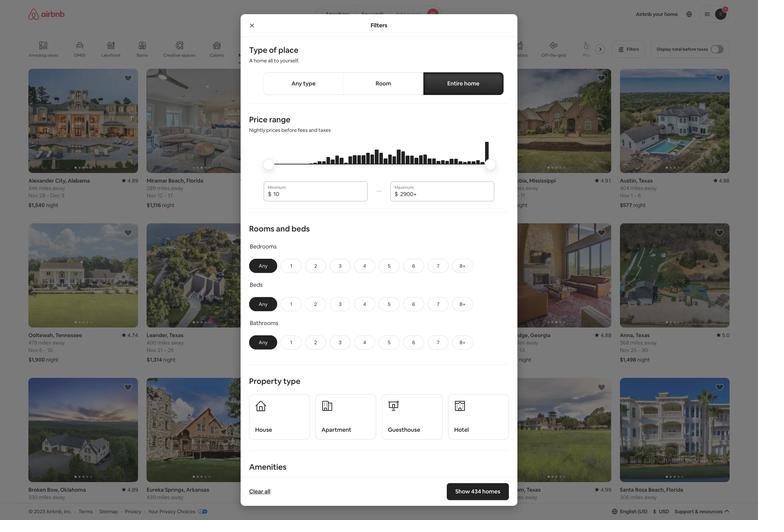 Task type: describe. For each thing, give the bounding box(es) containing it.
add to wishlist: eureka springs, arkansas image
[[242, 384, 251, 392]]

4.89 for arkansas
[[246, 487, 257, 494]]

guesthouse
[[388, 427, 420, 434]]

amazing
[[28, 52, 46, 58]]

leander, texas 400 miles away nov 21 – 26 $1,314 night
[[147, 332, 184, 363]]

night inside ooltewah, tennessee 479 miles away nov 5 – 10 $1,900 night
[[46, 357, 59, 363]]

broken bow, oklahoma 330 miles away nov 1 – 6 $1,270 night
[[28, 487, 86, 518]]

anna, texas 368 miles away nov 25 – 30 $1,498 night
[[620, 332, 657, 363]]

property
[[249, 377, 282, 387]]

3 for bathrooms
[[339, 340, 342, 346]]

nov inside nov 13 – 18 $1,060 night
[[383, 502, 393, 509]]

away inside "leander, texas 400 miles away nov 21 – 26 $1,314 night"
[[171, 340, 184, 346]]

homes
[[483, 489, 501, 496]]

type for property type
[[283, 377, 301, 387]]

17 inside brenham, texas 316 miles away nov 12 – 17 $1,693 night
[[523, 502, 528, 509]]

ooltewah,
[[28, 332, 54, 339]]

– inside blue ridge, georgia 500 miles away jan 8 – 13 $1,007 night
[[516, 347, 519, 354]]

5 inside ooltewah, tennessee 479 miles away nov 5 – 10 $1,900 night
[[39, 347, 42, 354]]

– inside eureka springs, arkansas 439 miles away nov 13 – 18 $299 night
[[164, 502, 167, 509]]

nov inside rosemary beach, florida 306 miles away nov 3 – 8 $1,450 night
[[265, 502, 275, 509]]

8+ for beds
[[460, 301, 466, 308]]

add to wishlist: anna, texas image
[[716, 229, 724, 237]]

price range nightly prices before fees and taxes
[[249, 115, 331, 134]]

filters dialog
[[241, 14, 518, 521]]

7 button for bathrooms
[[428, 336, 449, 350]]

12 inside miramar beach, florida 289 miles away nov 12 – 17 $1,116 night
[[158, 192, 163, 199]]

add guests button
[[390, 6, 442, 23]]

4 · from the left
[[144, 509, 145, 515]]

4.95 out of 5 average rating image
[[359, 177, 375, 184]]

– inside senatobia, mississippi 295 miles away nov 6 – 11 night
[[517, 192, 520, 199]]

18 inside nov 13 – 18 $1,060 night
[[404, 502, 410, 509]]

senatobia,
[[502, 177, 528, 184]]

– inside hollister, missouri 439 miles away nov 5 – 10 $186
[[280, 192, 283, 199]]

nov inside 'alexander city, alabama 346 miles away nov 28 – dec 3 $1,540 night'
[[28, 192, 38, 199]]

display total before taxes
[[657, 47, 708, 52]]

castles
[[513, 53, 528, 58]]

5 for beds
[[388, 301, 391, 308]]

$1,270
[[28, 511, 44, 518]]

miles inside 'hendersonville, tennessee 487 miles away nov 1 – 6'
[[275, 340, 288, 346]]

add to wishlist: leander, texas image
[[242, 229, 251, 237]]

$299
[[147, 511, 159, 518]]

hollister, missouri 439 miles away nov 5 – 10 $186
[[265, 177, 309, 209]]

add
[[396, 11, 405, 17]]

1 vertical spatial and
[[276, 224, 290, 234]]

4.89 out of 5 average rating image
[[122, 177, 138, 184]]

1 inside the "austin, texas 398 miles away nov 26 – dec 1"
[[416, 347, 419, 354]]

(us)
[[638, 509, 648, 515]]

7 button for beds
[[428, 297, 449, 312]]

clear
[[249, 489, 263, 496]]

miles inside broken bow, oklahoma 330 miles away nov 1 – 6 $1,270 night
[[39, 494, 51, 501]]

texas for leander, texas 400 miles away nov 21 – 26 $1,314 night
[[169, 332, 184, 339]]

5.0 out of 5 average rating image for hendersonville, tennessee
[[362, 332, 375, 339]]

add guests
[[396, 11, 422, 17]]

316
[[502, 494, 510, 501]]

miles inside "anna, texas 368 miles away nov 25 – 30 $1,498 night"
[[631, 340, 643, 346]]

© 2023 airbnb, inc. ·
[[28, 509, 76, 515]]

miles inside rosemary beach, florida 306 miles away nov 3 – 8 $1,450 night
[[276, 494, 288, 501]]

6 inside 'hendersonville, tennessee 487 miles away nov 1 – 6'
[[283, 347, 286, 354]]

beds
[[292, 224, 310, 234]]

springs,
[[165, 487, 185, 494]]

4.99
[[601, 487, 612, 494]]

night inside senatobia, mississippi 295 miles away nov 6 – 11 night
[[515, 202, 528, 209]]

and inside the price range nightly prices before fees and taxes
[[309, 127, 318, 134]]

amenities
[[249, 463, 287, 473]]

7 button for bedrooms
[[428, 259, 449, 273]]

2 for beds
[[314, 301, 317, 308]]

eureka
[[147, 487, 164, 494]]

431
[[383, 185, 392, 192]]

1 inside santa rosa beach, florida 306 miles away nov 1 – 6 $1,065 night
[[631, 502, 633, 509]]

group containing amazing views
[[28, 36, 608, 63]]

miles inside eureka springs, arkansas 439 miles away nov 13 – 18 $299 night
[[157, 494, 170, 501]]

miles inside 'alexander city, alabama 346 miles away nov 28 – dec 3 $1,540 night'
[[39, 185, 51, 192]]

show map
[[363, 478, 387, 484]]

nov inside broken bow, oklahoma 330 miles away nov 1 – 6 $1,270 night
[[28, 502, 38, 509]]

295
[[502, 185, 511, 192]]

8+ element for beds
[[460, 301, 466, 308]]

treehouses
[[269, 53, 292, 58]]

prices
[[266, 127, 280, 134]]

barns
[[137, 53, 148, 58]]

3 inside 'alexander city, alabama 346 miles away nov 28 – dec 3 $1,540 night'
[[61, 192, 64, 199]]

$1,116
[[147, 202, 161, 209]]

398
[[383, 340, 393, 346]]

entire
[[448, 80, 463, 87]]

330
[[28, 494, 38, 501]]

3 inside rosemary beach, florida 306 miles away nov 3 – 8 $1,450 night
[[276, 502, 279, 509]]

away inside ooltewah, tennessee 479 miles away nov 5 – 10 $1,900 night
[[52, 340, 65, 346]]

brenham,
[[502, 487, 526, 494]]

away inside broken bow, oklahoma 330 miles away nov 1 – 6 $1,270 night
[[53, 494, 65, 501]]

nightly
[[249, 127, 265, 134]]

away inside senatobia, mississippi 295 miles away nov 6 – 11 night
[[526, 185, 538, 192]]

beach, for rosemary
[[291, 487, 308, 494]]

ridge,
[[514, 332, 529, 339]]

price
[[249, 115, 268, 125]]

before inside button
[[683, 47, 696, 52]]

sitemap
[[99, 509, 118, 515]]

3 for bedrooms
[[339, 263, 342, 269]]

your privacy choices
[[148, 509, 195, 515]]

miles inside the "austin, texas 398 miles away nov 26 – dec 1"
[[394, 340, 406, 346]]

nov inside ooltewah, tennessee 479 miles away nov 5 – 10 $1,900 night
[[28, 347, 38, 354]]

any week
[[361, 11, 384, 17]]

miles inside mentone, alabama 431 miles away nov 4 – 9
[[393, 185, 406, 192]]

away inside brenham, texas 316 miles away nov 12 – 17 $1,693 night
[[525, 494, 538, 501]]

nov inside hollister, missouri 439 miles away nov 5 – 10 $186
[[265, 192, 275, 199]]

alexander
[[28, 177, 54, 184]]

2 button for bathrooms
[[305, 336, 326, 350]]

florida for rosemary beach, florida 306 miles away nov 3 – 8 $1,450 night
[[309, 487, 326, 494]]

night inside austin, texas 404 miles away nov 1 – 6 $577 night
[[633, 202, 646, 209]]

4.74 out of 5 average rating image
[[122, 332, 138, 339]]

a
[[249, 58, 253, 64]]

1 $ text field from the left
[[274, 191, 364, 198]]

dec inside 'alexander city, alabama 346 miles away nov 28 – dec 3 $1,540 night'
[[50, 192, 60, 199]]

8+ element for bedrooms
[[460, 263, 466, 269]]

away inside eureka springs, arkansas 439 miles away nov 13 – 18 $299 night
[[171, 494, 183, 501]]

night inside nov 13 – 18 $1,060 night
[[401, 511, 414, 518]]

12 inside brenham, texas 316 miles away nov 12 – 17 $1,693 night
[[513, 502, 518, 509]]

beach, for miramar
[[168, 177, 185, 184]]

1 button for bedrooms
[[281, 259, 302, 273]]

city,
[[55, 177, 67, 184]]

miles inside blue ridge, georgia 500 miles away jan 8 – 13 $1,007 night
[[512, 340, 525, 346]]

479
[[28, 340, 37, 346]]

– inside the "austin, texas 398 miles away nov 26 – dec 1"
[[402, 347, 404, 354]]

1 button for beds
[[281, 297, 302, 312]]

mentone,
[[383, 177, 407, 184]]

hotel button
[[448, 395, 509, 440]]

hollister,
[[265, 177, 287, 184]]

eureka springs, arkansas 439 miles away nov 13 – 18 $299 night
[[147, 487, 209, 518]]

$ for 1st $ text box
[[268, 191, 271, 198]]

306 inside santa rosa beach, florida 306 miles away nov 1 – 6 $1,065 night
[[620, 494, 629, 501]]

off-
[[542, 52, 550, 58]]

any week button
[[355, 6, 390, 23]]

hotel
[[454, 427, 469, 434]]

texas for austin, texas 398 miles away nov 26 – dec 1
[[402, 332, 416, 339]]

8+ for bedrooms
[[460, 263, 466, 269]]

total
[[673, 47, 682, 52]]

terms link
[[79, 509, 93, 515]]

306 inside rosemary beach, florida 306 miles away nov 3 – 8 $1,450 night
[[265, 494, 274, 501]]

13 inside eureka springs, arkansas 439 miles away nov 13 – 18 $299 night
[[158, 502, 163, 509]]

florida for miramar beach, florida 289 miles away nov 12 – 17 $1,116 night
[[186, 177, 203, 184]]

6 button for bathrooms
[[403, 336, 424, 350]]

home inside type of place a home all to yourself.
[[254, 58, 267, 64]]

any for any element related to beds
[[259, 301, 268, 308]]

2 · from the left
[[95, 509, 97, 515]]

– inside ooltewah, tennessee 479 miles away nov 5 – 10 $1,900 night
[[43, 347, 46, 354]]

5 inside hollister, missouri 439 miles away nov 5 – 10 $186
[[276, 192, 279, 199]]

434
[[471, 489, 481, 496]]

display
[[657, 47, 672, 52]]

$1,900
[[28, 357, 45, 363]]

$1,450
[[265, 511, 281, 518]]

place
[[279, 45, 299, 55]]

$186
[[265, 202, 277, 209]]

2 horizontal spatial $
[[653, 509, 656, 515]]

– inside nov 13 – 18 $1,060 night
[[401, 502, 403, 509]]

bathrooms
[[250, 320, 279, 327]]

4 for bedrooms
[[363, 263, 366, 269]]

your
[[148, 509, 158, 515]]

add to wishlist: austin, texas image
[[716, 74, 724, 83]]

5.0 for mentone, alabama's 5.0 out of 5 average rating image
[[486, 177, 493, 184]]

– inside "anna, texas 368 miles away nov 25 – 30 $1,498 night"
[[638, 347, 641, 354]]

taxes inside display total before taxes button
[[697, 47, 708, 52]]

30
[[642, 347, 648, 354]]

anywhere button
[[317, 6, 355, 23]]

away inside rosemary beach, florida 306 miles away nov 3 – 8 $1,450 night
[[289, 494, 302, 501]]

5.0 out of 5 average rating image for mentone, alabama
[[480, 177, 493, 184]]

any for any element corresponding to bedrooms
[[259, 263, 268, 269]]

3 for beds
[[339, 301, 342, 308]]

anywhere
[[326, 11, 349, 17]]

taxes inside the price range nightly prices before fees and taxes
[[319, 127, 331, 134]]

austin, for 398
[[383, 332, 401, 339]]

8+ button for bathrooms
[[452, 336, 473, 350]]

any element for beds
[[257, 301, 270, 308]]

4.89 out of 5 average rating image for arkansas
[[240, 487, 257, 494]]

1 inside broken bow, oklahoma 330 miles away nov 1 – 6 $1,270 night
[[39, 502, 41, 509]]

none search field containing anywhere
[[317, 6, 442, 23]]

any element for bedrooms
[[257, 263, 270, 269]]

26 inside "leander, texas 400 miles away nov 21 – 26 $1,314 night"
[[168, 347, 174, 354]]

night inside rosemary beach, florida 306 miles away nov 3 – 8 $1,450 night
[[282, 511, 295, 518]]

house button
[[249, 395, 310, 440]]

english (us)
[[620, 509, 648, 515]]

4.88 out of 5 average rating image for blue ridge, georgia 500 miles away jan 8 – 13 $1,007 night
[[595, 332, 612, 339]]

7 for beds
[[437, 301, 440, 308]]

$1,540
[[28, 202, 45, 209]]

any for any week
[[361, 11, 370, 17]]

home inside button
[[464, 80, 480, 87]]

omg!
[[74, 53, 85, 58]]

week
[[371, 11, 384, 17]]

– inside miramar beach, florida 289 miles away nov 12 – 17 $1,116 night
[[164, 192, 167, 199]]

– inside mentone, alabama 431 miles away nov 4 – 9
[[399, 192, 401, 199]]

clear all button
[[246, 485, 274, 500]]

miles inside hollister, missouri 439 miles away nov 5 – 10 $186
[[275, 185, 288, 192]]

dec inside the "austin, texas 398 miles away nov 26 – dec 1"
[[405, 347, 415, 354]]

santa rosa beach, florida 306 miles away nov 1 – 6 $1,065 night
[[620, 487, 684, 518]]

2 $ text field from the left
[[400, 191, 490, 198]]

usd
[[659, 509, 669, 515]]

3 button for bedrooms
[[330, 259, 351, 273]]



Task type: vqa. For each thing, say whether or not it's contained in the screenshot.
Barns
yes



Task type: locate. For each thing, give the bounding box(es) containing it.
any button down bedrooms
[[249, 259, 277, 273]]

show for show 434 homes
[[456, 489, 470, 496]]

1 vertical spatial 10
[[47, 347, 53, 354]]

0 vertical spatial 2
[[314, 263, 317, 269]]

before right total
[[683, 47, 696, 52]]

0 horizontal spatial tennessee
[[55, 332, 82, 339]]

1 horizontal spatial 8
[[512, 347, 515, 354]]

· left your
[[144, 509, 145, 515]]

5 for bathrooms
[[388, 340, 391, 346]]

8+ element
[[460, 263, 466, 269], [460, 301, 466, 308], [460, 340, 466, 346]]

1 inside austin, texas 404 miles away nov 1 – 6 $577 night
[[631, 192, 633, 199]]

None search field
[[317, 6, 442, 23]]

add to wishlist: mentone, alabama image
[[479, 74, 488, 83]]

austin, inside austin, texas 404 miles away nov 1 – 6 $577 night
[[620, 177, 638, 184]]

any element
[[257, 263, 270, 269], [257, 301, 270, 308], [257, 340, 270, 346]]

miles inside miramar beach, florida 289 miles away nov 12 – 17 $1,116 night
[[157, 185, 170, 192]]

2 306 from the left
[[620, 494, 629, 501]]

0 horizontal spatial and
[[276, 224, 290, 234]]

1 vertical spatial home
[[464, 80, 480, 87]]

4.88 out of 5 average rating image for austin, texas 404 miles away nov 1 – 6 $577 night
[[714, 177, 730, 184]]

1 horizontal spatial alabama
[[408, 177, 431, 184]]

0 vertical spatial home
[[254, 58, 267, 64]]

4.91 out of 5 average rating image
[[595, 177, 612, 184]]

and
[[309, 127, 318, 134], [276, 224, 290, 234]]

nov inside brenham, texas 316 miles away nov 12 – 17 $1,693 night
[[502, 502, 511, 509]]

4.89 left the rosemary
[[246, 487, 257, 494]]

0 vertical spatial 8+ element
[[460, 263, 466, 269]]

439 inside eureka springs, arkansas 439 miles away nov 13 – 18 $299 night
[[147, 494, 156, 501]]

1 3 button from the top
[[330, 259, 351, 273]]

1 vertical spatial 6 button
[[403, 297, 424, 312]]

5.0 out of 5 average rating image
[[480, 177, 493, 184], [362, 332, 375, 339]]

5.0 out of 5 average rating image for 400 miles away
[[243, 332, 257, 339]]

0 vertical spatial 8+
[[460, 263, 466, 269]]

4 inside mentone, alabama 431 miles away nov 4 – 9
[[394, 192, 397, 199]]

0 horizontal spatial beach,
[[168, 177, 185, 184]]

4.89 out of 5 average rating image left the rosemary
[[240, 487, 257, 494]]

0 vertical spatial any button
[[249, 259, 277, 273]]

any element down bedrooms
[[257, 263, 270, 269]]

miles down eureka
[[157, 494, 170, 501]]

yourself.
[[280, 58, 299, 64]]

1 vertical spatial 4 button
[[354, 297, 375, 312]]

brenham, texas 316 miles away nov 12 – 17 $1,693 night
[[502, 487, 541, 518]]

guests
[[406, 11, 422, 17]]

privacy left the $299
[[125, 509, 141, 515]]

4.88 out of 5 average rating image
[[714, 177, 730, 184], [595, 332, 612, 339]]

tennessee right ooltewah,
[[55, 332, 82, 339]]

1 306 from the left
[[265, 494, 274, 501]]

5 button for beds
[[379, 297, 400, 312]]

5.0 out of 5 average rating image left senatobia,
[[480, 177, 493, 184]]

any type button
[[263, 72, 344, 95]]

beach, right miramar
[[168, 177, 185, 184]]

1 vertical spatial 2 button
[[305, 297, 326, 312]]

night right $1,540
[[46, 202, 58, 209]]

night right your
[[160, 511, 173, 518]]

0 vertical spatial show
[[363, 478, 376, 484]]

austin, up 398
[[383, 332, 401, 339]]

alabama right city,
[[68, 177, 90, 184]]

6 inside santa rosa beach, florida 306 miles away nov 1 – 6 $1,065 night
[[638, 502, 641, 509]]

4.91
[[601, 177, 612, 184]]

439 down eureka
[[147, 494, 156, 501]]

any element down bathrooms
[[257, 340, 270, 346]]

0 vertical spatial 4.88
[[719, 177, 730, 184]]

5.0
[[486, 177, 493, 184], [249, 332, 257, 339], [367, 332, 375, 339], [722, 332, 730, 339], [486, 487, 493, 494]]

property type
[[249, 377, 301, 387]]

nov inside austin, texas 404 miles away nov 1 – 6 $577 night
[[620, 192, 630, 199]]

7
[[437, 263, 440, 269], [437, 301, 440, 308], [437, 340, 440, 346]]

1 vertical spatial all
[[265, 489, 270, 496]]

any down yourself.
[[292, 80, 302, 87]]

1 horizontal spatial 5.0 out of 5 average rating image
[[480, 487, 493, 494]]

4.74
[[127, 332, 138, 339]]

0 horizontal spatial dec
[[50, 192, 60, 199]]

10 for $1,900
[[47, 347, 53, 354]]

nov down 404
[[620, 192, 630, 199]]

night right 2023 on the bottom
[[46, 511, 58, 518]]

0 horizontal spatial 8
[[284, 502, 287, 509]]

306 down the rosemary
[[265, 494, 274, 501]]

rosemary
[[265, 487, 290, 494]]

1 horizontal spatial and
[[309, 127, 318, 134]]

away inside 'alexander city, alabama 346 miles away nov 28 – dec 3 $1,540 night'
[[53, 185, 65, 192]]

4.89 left miramar
[[127, 177, 138, 184]]

2 26 from the left
[[394, 347, 400, 354]]

10 for $186
[[284, 192, 289, 199]]

any button up bathrooms
[[249, 297, 277, 312]]

texas inside brenham, texas 316 miles away nov 12 – 17 $1,693 night
[[527, 487, 541, 494]]

3 8+ button from the top
[[452, 336, 473, 350]]

beds
[[250, 281, 263, 289]]

12 up $1,693
[[513, 502, 518, 509]]

1 alabama from the left
[[68, 177, 90, 184]]

5 button for bedrooms
[[379, 259, 400, 273]]

0 vertical spatial 8+ button
[[452, 259, 473, 273]]

night inside 'alexander city, alabama 346 miles away nov 28 – dec 3 $1,540 night'
[[46, 202, 58, 209]]

nov down 289
[[147, 192, 156, 199]]

mansions
[[239, 53, 257, 58]]

florida inside miramar beach, florida 289 miles away nov 12 – 17 $1,116 night
[[186, 177, 203, 184]]

0 vertical spatial 3 button
[[330, 259, 351, 273]]

·
[[75, 509, 76, 515], [95, 509, 97, 515], [121, 509, 122, 515], [144, 509, 145, 515]]

1 18 from the left
[[168, 502, 173, 509]]

2 for bathrooms
[[314, 340, 317, 346]]

florida
[[186, 177, 203, 184], [309, 487, 326, 494], [667, 487, 684, 494]]

nov up $1,450
[[265, 502, 275, 509]]

0 horizontal spatial privacy
[[125, 509, 141, 515]]

2 button for bedrooms
[[305, 259, 326, 273]]

8 inside blue ridge, georgia 500 miles away jan 8 – 13 $1,007 night
[[512, 347, 515, 354]]

1 vertical spatial 5.0 out of 5 average rating image
[[362, 332, 375, 339]]

1 vertical spatial austin,
[[383, 332, 401, 339]]

0 horizontal spatial taxes
[[319, 127, 331, 134]]

2 8+ element from the top
[[460, 301, 466, 308]]

1 2 button from the top
[[305, 259, 326, 273]]

– inside 'alexander city, alabama 346 miles away nov 28 – dec 3 $1,540 night'
[[47, 192, 49, 199]]

tennessee right hendersonville,
[[305, 332, 332, 339]]

2 vertical spatial 8+ element
[[460, 340, 466, 346]]

$ for second $ text box
[[395, 191, 398, 198]]

texas for anna, texas 368 miles away nov 25 – 30 $1,498 night
[[636, 332, 650, 339]]

0 vertical spatial 4 button
[[354, 259, 375, 273]]

all inside type of place a home all to yourself.
[[268, 58, 273, 64]]

0 vertical spatial any element
[[257, 263, 270, 269]]

1 vertical spatial 439
[[147, 494, 156, 501]]

show inside filters dialog
[[456, 489, 470, 496]]

5 button for bathrooms
[[379, 336, 400, 350]]

nov down 368
[[620, 347, 630, 354]]

5.0 out of 5 average rating image
[[243, 332, 257, 339], [717, 332, 730, 339], [480, 487, 493, 494]]

1 vertical spatial 3 button
[[330, 297, 351, 312]]

nov up $1,060
[[383, 502, 393, 509]]

away down missouri
[[289, 185, 302, 192]]

0 horizontal spatial 12
[[158, 192, 163, 199]]

18 inside eureka springs, arkansas 439 miles away nov 13 – 18 $299 night
[[168, 502, 173, 509]]

cabins
[[210, 53, 224, 58]]

– inside santa rosa beach, florida 306 miles away nov 1 – 6 $1,065 night
[[634, 502, 637, 509]]

0 horizontal spatial 13
[[158, 502, 163, 509]]

1 horizontal spatial home
[[464, 80, 480, 87]]

1 horizontal spatial type
[[303, 80, 316, 87]]

1 horizontal spatial florida
[[309, 487, 326, 494]]

leander,
[[147, 332, 168, 339]]

away inside mentone, alabama 431 miles away nov 4 – 9
[[407, 185, 419, 192]]

2 any button from the top
[[249, 297, 277, 312]]

2 8+ button from the top
[[452, 297, 473, 312]]

2 privacy from the left
[[160, 509, 176, 515]]

4.88 for austin, texas 404 miles away nov 1 – 6 $577 night
[[719, 177, 730, 184]]

home right 'a'
[[254, 58, 267, 64]]

nov down 316
[[502, 502, 511, 509]]

anna,
[[620, 332, 635, 339]]

2 18 from the left
[[404, 502, 410, 509]]

away down city,
[[53, 185, 65, 192]]

1 horizontal spatial 12
[[513, 502, 518, 509]]

– inside austin, texas 404 miles away nov 1 – 6 $577 night
[[634, 192, 637, 199]]

1 8+ element from the top
[[460, 263, 466, 269]]

1 vertical spatial 1 button
[[281, 297, 302, 312]]

1 1 button from the top
[[281, 259, 302, 273]]

10 down ooltewah,
[[47, 347, 53, 354]]

2 horizontal spatial beach,
[[649, 487, 665, 494]]

away inside 'hendersonville, tennessee 487 miles away nov 1 – 6'
[[289, 340, 302, 346]]

before left "fees"
[[281, 127, 297, 134]]

away down rosa
[[644, 494, 657, 501]]

group
[[28, 36, 608, 63], [28, 69, 138, 173], [37, 69, 257, 173], [155, 69, 375, 173], [383, 69, 493, 173], [502, 69, 721, 173], [620, 69, 730, 173], [28, 224, 138, 328], [147, 224, 257, 328], [265, 224, 375, 328], [383, 224, 493, 328], [392, 224, 612, 328], [620, 224, 730, 328], [28, 378, 138, 483], [147, 378, 257, 483], [265, 378, 375, 483], [383, 378, 493, 483], [502, 378, 612, 483], [620, 378, 730, 483]]

4.89 for alabama
[[127, 177, 138, 184]]

miles up the 25
[[631, 340, 643, 346]]

texas inside the "austin, texas 398 miles away nov 26 – dec 1"
[[402, 332, 416, 339]]

2 7 from the top
[[437, 301, 440, 308]]

1 horizontal spatial 439
[[265, 185, 274, 192]]

show left the 'map'
[[363, 478, 376, 484]]

8 inside rosemary beach, florida 306 miles away nov 3 – 8 $1,450 night
[[284, 502, 287, 509]]

13 up your
[[158, 502, 163, 509]]

texas inside "anna, texas 368 miles away nov 25 – 30 $1,498 night"
[[636, 332, 650, 339]]

2 vertical spatial 8+
[[460, 340, 466, 346]]

1 8+ from the top
[[460, 263, 466, 269]]

1 any button from the top
[[249, 259, 277, 273]]

2 7 button from the top
[[428, 297, 449, 312]]

– inside rosemary beach, florida 306 miles away nov 3 – 8 $1,450 night
[[280, 502, 283, 509]]

2 1 button from the top
[[281, 297, 302, 312]]

2 for bedrooms
[[314, 263, 317, 269]]

away inside "anna, texas 368 miles away nov 25 – 30 $1,498 night"
[[644, 340, 657, 346]]

show for show map
[[363, 478, 376, 484]]

6 inside broken bow, oklahoma 330 miles away nov 1 – 6 $1,270 night
[[46, 502, 50, 509]]

1 vertical spatial taxes
[[319, 127, 331, 134]]

1 horizontal spatial 4.88
[[719, 177, 730, 184]]

1 inside 'hendersonville, tennessee 487 miles away nov 1 – 6'
[[276, 347, 278, 354]]

rosemary beach, florida 306 miles away nov 3 – 8 $1,450 night
[[265, 487, 326, 518]]

beach, right the rosemary
[[291, 487, 308, 494]]

texas inside "leander, texas 400 miles away nov 21 – 26 $1,314 night"
[[169, 332, 184, 339]]

3 1 button from the top
[[281, 336, 302, 350]]

1 button
[[281, 259, 302, 273], [281, 297, 302, 312], [281, 336, 302, 350]]

28
[[39, 192, 45, 199]]

miles
[[39, 185, 51, 192], [157, 185, 170, 192], [393, 185, 406, 192], [512, 185, 525, 192], [275, 185, 288, 192], [631, 185, 643, 192], [38, 340, 51, 346], [157, 340, 170, 346], [394, 340, 406, 346], [512, 340, 525, 346], [275, 340, 288, 346], [631, 340, 643, 346], [39, 494, 51, 501], [157, 494, 170, 501], [511, 494, 524, 501], [276, 494, 288, 501], [631, 494, 643, 501]]

type
[[249, 45, 267, 55]]

profile element
[[450, 0, 730, 28]]

add to wishlist: santa rosa beach, florida image
[[716, 384, 724, 392]]

before inside the price range nightly prices before fees and taxes
[[281, 127, 297, 134]]

2 button for beds
[[305, 297, 326, 312]]

12 up $1,116
[[158, 192, 163, 199]]

1 7 from the top
[[437, 263, 440, 269]]

1 4.89 out of 5 average rating image from the left
[[122, 487, 138, 494]]

any up bathrooms
[[259, 301, 268, 308]]

2 any element from the top
[[257, 301, 270, 308]]

$ text field
[[274, 191, 364, 198], [400, 191, 490, 198]]

5.0 out of 5 average rating image for 368 miles away
[[717, 332, 730, 339]]

1 · from the left
[[75, 509, 76, 515]]

away down ooltewah,
[[52, 340, 65, 346]]

8
[[512, 347, 515, 354], [284, 502, 287, 509]]

3 any button from the top
[[249, 336, 277, 350]]

1 vertical spatial 12
[[513, 502, 518, 509]]

1 vertical spatial before
[[281, 127, 297, 134]]

0 horizontal spatial before
[[281, 127, 297, 134]]

1 4 button from the top
[[354, 259, 375, 273]]

$ up the $186
[[268, 191, 271, 198]]

night inside broken bow, oklahoma 330 miles away nov 1 – 6 $1,270 night
[[46, 511, 58, 518]]

tennessee
[[55, 332, 82, 339], [305, 332, 332, 339]]

0 horizontal spatial $ text field
[[274, 191, 364, 198]]

miles up 21
[[157, 340, 170, 346]]

nov inside 'hendersonville, tennessee 487 miles away nov 1 – 6'
[[265, 347, 275, 354]]

away down "mississippi" at right
[[526, 185, 538, 192]]

0 horizontal spatial 439
[[147, 494, 156, 501]]

0 vertical spatial austin,
[[620, 177, 638, 184]]

2
[[314, 263, 317, 269], [314, 301, 317, 308], [314, 340, 317, 346]]

4.88 for blue ridge, georgia 500 miles away jan 8 – 13 $1,007 night
[[601, 332, 612, 339]]

2 vertical spatial 3 button
[[330, 336, 351, 350]]

nov down 479
[[28, 347, 38, 354]]

any button down bathrooms
[[249, 336, 277, 350]]

25
[[631, 347, 637, 354]]

400
[[147, 340, 156, 346]]

0 horizontal spatial austin,
[[383, 332, 401, 339]]

mentone, alabama 431 miles away nov 4 – 9
[[383, 177, 431, 199]]

hendersonville, tennessee 487 miles away nov 1 – 6
[[265, 332, 332, 354]]

miles inside brenham, texas 316 miles away nov 12 – 17 $1,693 night
[[511, 494, 524, 501]]

type inside button
[[303, 80, 316, 87]]

2 4.89 out of 5 average rating image from the left
[[240, 487, 257, 494]]

1 horizontal spatial privacy
[[160, 509, 176, 515]]

apartment button
[[316, 395, 376, 440]]

4.89 out of 5 average rating image
[[122, 487, 138, 494], [240, 487, 257, 494]]

2 vertical spatial any button
[[249, 336, 277, 350]]

fees
[[298, 127, 308, 134]]

1 6 button from the top
[[403, 259, 424, 273]]

any for any element corresponding to bathrooms
[[259, 340, 268, 346]]

4.89
[[127, 177, 138, 184], [127, 487, 138, 494], [246, 487, 257, 494]]

1 vertical spatial 8+ button
[[452, 297, 473, 312]]

3 any element from the top
[[257, 340, 270, 346]]

2 button
[[305, 259, 326, 273], [305, 297, 326, 312], [305, 336, 326, 350]]

map
[[377, 478, 387, 484]]

1 26 from the left
[[168, 347, 174, 354]]

– inside 'hendersonville, tennessee 487 miles away nov 1 – 6'
[[279, 347, 282, 354]]

austin, texas 404 miles away nov 1 – 6 $577 night
[[620, 177, 657, 209]]

rooms and beds
[[249, 224, 310, 234]]

2 horizontal spatial 5.0 out of 5 average rating image
[[717, 332, 730, 339]]

night right english
[[637, 511, 650, 518]]

home
[[254, 58, 267, 64], [464, 80, 480, 87]]

night down 30
[[637, 357, 650, 363]]

1 horizontal spatial 4.89 out of 5 average rating image
[[240, 487, 257, 494]]

night right $1,116
[[162, 202, 175, 209]]

2 8+ from the top
[[460, 301, 466, 308]]

13
[[520, 347, 525, 354], [158, 502, 163, 509], [394, 502, 400, 509]]

any button for bedrooms
[[249, 259, 277, 273]]

austin, for 404
[[620, 177, 638, 184]]

8+ button
[[452, 259, 473, 273], [452, 297, 473, 312], [452, 336, 473, 350]]

1 horizontal spatial beach,
[[291, 487, 308, 494]]

$ usd
[[653, 509, 669, 515]]

10 inside ooltewah, tennessee 479 miles away nov 5 – 10 $1,900 night
[[47, 347, 53, 354]]

florida inside rosemary beach, florida 306 miles away nov 3 – 8 $1,450 night
[[309, 487, 326, 494]]

· right terms link
[[95, 509, 97, 515]]

texas inside austin, texas 404 miles away nov 1 – 6 $577 night
[[639, 177, 653, 184]]

nov down 487
[[265, 347, 275, 354]]

show inside button
[[363, 478, 376, 484]]

beach, inside miramar beach, florida 289 miles away nov 12 – 17 $1,116 night
[[168, 177, 185, 184]]

privacy right your
[[160, 509, 176, 515]]

13 inside blue ridge, georgia 500 miles away jan 8 – 13 $1,007 night
[[520, 347, 525, 354]]

4 for beds
[[363, 301, 366, 308]]

3 · from the left
[[121, 509, 122, 515]]

nov inside "leander, texas 400 miles away nov 21 – 26 $1,314 night"
[[147, 347, 156, 354]]

5.0 for 5.0 out of 5 average rating image related to hendersonville, tennessee
[[367, 332, 375, 339]]

night right $1,693
[[519, 511, 532, 518]]

6 button for bedrooms
[[403, 259, 424, 273]]

miles inside senatobia, mississippi 295 miles away nov 6 – 11 night
[[512, 185, 525, 192]]

$1,498
[[620, 357, 636, 363]]

nov inside mentone, alabama 431 miles away nov 4 – 9
[[383, 192, 393, 199]]

sitemap link
[[99, 509, 118, 515]]

night right $577
[[633, 202, 646, 209]]

beach, right rosa
[[649, 487, 665, 494]]

1 horizontal spatial 306
[[620, 494, 629, 501]]

tennessee for ooltewah, tennessee 479 miles away nov 5 – 10 $1,900 night
[[55, 332, 82, 339]]

nov inside the "austin, texas 398 miles away nov 26 – dec 1"
[[383, 347, 393, 354]]

room
[[376, 80, 391, 87]]

nov down 431
[[383, 192, 393, 199]]

texas for austin, texas 404 miles away nov 1 – 6 $577 night
[[639, 177, 653, 184]]

add to wishlist: brenham, texas image
[[597, 384, 606, 392]]

show 434 homes link
[[447, 484, 509, 501]]

range
[[269, 115, 291, 125]]

2 4 button from the top
[[354, 297, 375, 312]]

2 3 button from the top
[[330, 297, 351, 312]]

miles down the rosemary
[[276, 494, 288, 501]]

1 privacy from the left
[[125, 509, 141, 515]]

night down 11
[[515, 202, 528, 209]]

any down bathrooms
[[259, 340, 268, 346]]

4.88
[[719, 177, 730, 184], [601, 332, 612, 339]]

2023
[[34, 509, 45, 515]]

texas for brenham, texas 316 miles away nov 12 – 17 $1,693 night
[[527, 487, 541, 494]]

8 right jan at bottom
[[512, 347, 515, 354]]

0 horizontal spatial 18
[[168, 502, 173, 509]]

2 6 button from the top
[[403, 297, 424, 312]]

away inside santa rosa beach, florida 306 miles away nov 1 – 6 $1,065 night
[[644, 494, 657, 501]]

0 vertical spatial 1 button
[[281, 259, 302, 273]]

away right 398
[[408, 340, 420, 346]]

3 button for bathrooms
[[330, 336, 351, 350]]

4.89 for oklahoma
[[127, 487, 138, 494]]

night inside "leander, texas 400 miles away nov 21 – 26 $1,314 night"
[[163, 357, 176, 363]]

2 2 button from the top
[[305, 297, 326, 312]]

your privacy choices link
[[148, 509, 207, 516]]

4 button for bathrooms
[[354, 336, 375, 350]]

away down hendersonville,
[[289, 340, 302, 346]]

0 horizontal spatial alabama
[[68, 177, 90, 184]]

– inside broken bow, oklahoma 330 miles away nov 1 – 6 $1,270 night
[[43, 502, 45, 509]]

0 vertical spatial 7 button
[[428, 259, 449, 273]]

1 horizontal spatial $ text field
[[400, 191, 490, 198]]

room button
[[343, 72, 424, 95]]

8+ for bathrooms
[[460, 340, 466, 346]]

miles down broken
[[39, 494, 51, 501]]

privacy link
[[125, 509, 141, 515]]

2 vertical spatial 7 button
[[428, 336, 449, 350]]

lakefront
[[101, 53, 121, 58]]

2 alabama from the left
[[408, 177, 431, 184]]

6
[[513, 192, 516, 199], [638, 192, 641, 199], [412, 263, 415, 269], [412, 301, 415, 308], [412, 340, 415, 346], [283, 347, 286, 354], [46, 502, 50, 509], [638, 502, 641, 509]]

0 vertical spatial 5 button
[[379, 259, 400, 273]]

mississippi
[[530, 177, 556, 184]]

nov up english
[[620, 502, 630, 509]]

night
[[46, 202, 58, 209], [162, 202, 175, 209], [515, 202, 528, 209], [633, 202, 646, 209], [46, 357, 59, 363], [163, 357, 176, 363], [519, 357, 532, 363], [637, 357, 650, 363], [46, 511, 58, 518], [160, 511, 173, 518], [401, 511, 414, 518], [519, 511, 532, 518], [282, 511, 295, 518], [637, 511, 650, 518]]

alabama right mentone,
[[408, 177, 431, 184]]

nov 13 – 18 $1,060 night
[[383, 502, 414, 518]]

3 6 button from the top
[[403, 336, 424, 350]]

0 horizontal spatial 4.88
[[601, 332, 612, 339]]

choices
[[177, 509, 195, 515]]

7 for bathrooms
[[437, 340, 440, 346]]

0 horizontal spatial 4.88 out of 5 average rating image
[[595, 332, 612, 339]]

1 horizontal spatial before
[[683, 47, 696, 52]]

night inside eureka springs, arkansas 439 miles away nov 13 – 18 $299 night
[[160, 511, 173, 518]]

show left the 434
[[456, 489, 470, 496]]

beach, inside santa rosa beach, florida 306 miles away nov 1 – 6 $1,065 night
[[649, 487, 665, 494]]

nov up your
[[147, 502, 156, 509]]

1 horizontal spatial dec
[[405, 347, 415, 354]]

2 vertical spatial 4 button
[[354, 336, 375, 350]]

add to wishlist: blue ridge, georgia image
[[597, 229, 606, 237]]

inc.
[[64, 509, 72, 515]]

night right the $1,007
[[519, 357, 532, 363]]

3 button for beds
[[330, 297, 351, 312]]

8+ element for bathrooms
[[460, 340, 466, 346]]

0 vertical spatial 6 button
[[403, 259, 424, 273]]

alabama inside mentone, alabama 431 miles away nov 4 – 9
[[408, 177, 431, 184]]

8+ button for bedrooms
[[452, 259, 473, 273]]

5.0 for 5.0 out of 5 average rating icon for 368 miles away
[[722, 332, 730, 339]]

7 for bedrooms
[[437, 263, 440, 269]]

4.89 out of 5 average rating image for oklahoma
[[122, 487, 138, 494]]

miles inside santa rosa beach, florida 306 miles away nov 1 – 6 $1,065 night
[[631, 494, 643, 501]]

away down mentone,
[[407, 185, 419, 192]]

missouri
[[288, 177, 309, 184]]

2 vertical spatial 8+ button
[[452, 336, 473, 350]]

8 down the rosemary
[[284, 502, 287, 509]]

any element up bathrooms
[[257, 301, 270, 308]]

1 any element from the top
[[257, 263, 270, 269]]

1 vertical spatial 8
[[284, 502, 287, 509]]

306
[[265, 494, 274, 501], [620, 494, 629, 501]]

any for any type
[[292, 80, 302, 87]]

0 horizontal spatial type
[[283, 377, 301, 387]]

0 vertical spatial 7
[[437, 263, 440, 269]]

1 vertical spatial 8+ element
[[460, 301, 466, 308]]

6 inside austin, texas 404 miles away nov 1 – 6 $577 night
[[638, 192, 641, 199]]

miles down miramar
[[157, 185, 170, 192]]

oklahoma
[[60, 487, 86, 494]]

1 button for bathrooms
[[281, 336, 302, 350]]

airbnb,
[[46, 509, 63, 515]]

night inside santa rosa beach, florida 306 miles away nov 1 – 6 $1,065 night
[[637, 511, 650, 518]]

4.99 out of 5 average rating image
[[595, 487, 612, 494]]

away down the rosemary
[[289, 494, 302, 501]]

368
[[620, 340, 629, 346]]

nov up ©
[[28, 502, 38, 509]]

entire home
[[448, 80, 480, 87]]

away inside the "austin, texas 398 miles away nov 26 – dec 1"
[[408, 340, 420, 346]]

tab list containing any type
[[263, 72, 504, 95]]

add to wishlist: ooltewah, tennessee image
[[124, 229, 133, 237]]

3 5 button from the top
[[379, 336, 400, 350]]

1 5 button from the top
[[379, 259, 400, 273]]

0 vertical spatial 4.88 out of 5 average rating image
[[714, 177, 730, 184]]

1 tennessee from the left
[[55, 332, 82, 339]]

away right 289
[[171, 185, 184, 192]]

$577
[[620, 202, 632, 209]]

nov inside "anna, texas 368 miles away nov 25 – 30 $1,498 night"
[[620, 347, 630, 354]]

· right inc.
[[75, 509, 76, 515]]

13 down ridge,
[[520, 347, 525, 354]]

english (us) button
[[612, 509, 648, 515]]

5.0 for middle 5.0 out of 5 average rating icon
[[486, 487, 493, 494]]

1 horizontal spatial $
[[395, 191, 398, 198]]

miles right 398
[[394, 340, 406, 346]]

any button for bathrooms
[[249, 336, 277, 350]]

night inside blue ridge, georgia 500 miles away jan 8 – 13 $1,007 night
[[519, 357, 532, 363]]

439 inside hollister, missouri 439 miles away nov 5 – 10 $186
[[265, 185, 274, 192]]

add to wishlist: alexander city, alabama image
[[124, 74, 133, 83]]

2 2 from the top
[[314, 301, 317, 308]]

tab list
[[263, 72, 504, 95]]

4.89 out of 5 average rating image up privacy "link"
[[122, 487, 138, 494]]

8+ button for beds
[[452, 297, 473, 312]]

tennessee for hendersonville, tennessee 487 miles away nov 1 – 6
[[305, 332, 332, 339]]

all left to
[[268, 58, 273, 64]]

night inside "anna, texas 368 miles away nov 25 – 30 $1,498 night"
[[637, 357, 650, 363]]

1 8+ button from the top
[[452, 259, 473, 273]]

beach, inside rosemary beach, florida 306 miles away nov 3 – 8 $1,450 night
[[291, 487, 308, 494]]

3 2 button from the top
[[305, 336, 326, 350]]

3 3 button from the top
[[330, 336, 351, 350]]

grid
[[558, 52, 566, 58]]

nov inside santa rosa beach, florida 306 miles away nov 1 – 6 $1,065 night
[[620, 502, 630, 509]]

$1,065
[[620, 511, 636, 518]]

all inside button
[[265, 489, 270, 496]]

and right "fees"
[[309, 127, 318, 134]]

0 horizontal spatial florida
[[186, 177, 203, 184]]

17 inside miramar beach, florida 289 miles away nov 12 – 17 $1,116 night
[[168, 192, 173, 199]]

georgia
[[531, 332, 551, 339]]

type for any type
[[303, 80, 316, 87]]

nov down the 295
[[502, 192, 511, 199]]

4 button for beds
[[354, 297, 375, 312]]

0 horizontal spatial 4.89 out of 5 average rating image
[[122, 487, 138, 494]]

miles down the "brenham,"
[[511, 494, 524, 501]]

2 tennessee from the left
[[305, 332, 332, 339]]

21
[[158, 347, 163, 354]]

add to wishlist: senatobia, mississippi image
[[597, 74, 606, 83]]

1 2 from the top
[[314, 263, 317, 269]]

blue ridge, georgia 500 miles away jan 8 – 13 $1,007 night
[[502, 332, 551, 363]]

any button for beds
[[249, 297, 277, 312]]

3 4 button from the top
[[354, 336, 375, 350]]

away down georgia
[[526, 340, 539, 346]]

2 5 button from the top
[[379, 297, 400, 312]]

1 vertical spatial 7
[[437, 301, 440, 308]]

1 7 button from the top
[[428, 259, 449, 273]]

miles inside ooltewah, tennessee 479 miles away nov 5 – 10 $1,900 night
[[38, 340, 51, 346]]

306 down santa
[[620, 494, 629, 501]]

2 horizontal spatial 13
[[520, 347, 525, 354]]

1 vertical spatial type
[[283, 377, 301, 387]]

to
[[274, 58, 279, 64]]

0 vertical spatial 439
[[265, 185, 274, 192]]

tab list inside filters dialog
[[263, 72, 504, 95]]

1 horizontal spatial 5.0 out of 5 average rating image
[[480, 177, 493, 184]]

– inside "leander, texas 400 miles away nov 21 – 26 $1,314 night"
[[164, 347, 167, 354]]

tennessee inside ooltewah, tennessee 479 miles away nov 5 – 10 $1,900 night
[[55, 332, 82, 339]]

away right 400
[[171, 340, 184, 346]]

any type
[[292, 80, 316, 87]]

0 vertical spatial and
[[309, 127, 318, 134]]

nov inside miramar beach, florida 289 miles away nov 12 – 17 $1,116 night
[[147, 192, 156, 199]]

2 vertical spatial 5 button
[[379, 336, 400, 350]]

0 vertical spatial 12
[[158, 192, 163, 199]]

broken
[[28, 487, 46, 494]]

4.93 out of 5 average rating image
[[240, 177, 257, 184]]

1 vertical spatial dec
[[405, 347, 415, 354]]

1 vertical spatial 8+
[[460, 301, 466, 308]]

austin, up 404
[[620, 177, 638, 184]]

6 button for beds
[[403, 297, 424, 312]]

miles down hendersonville,
[[275, 340, 288, 346]]

terms
[[79, 509, 93, 515]]

add to wishlist: broken bow, oklahoma image
[[124, 384, 133, 392]]

1 horizontal spatial 13
[[394, 502, 400, 509]]

night right $1,450
[[282, 511, 295, 518]]

miles up 28 on the left top of page
[[39, 185, 51, 192]]

· left privacy "link"
[[121, 509, 122, 515]]

miles inside "leander, texas 400 miles away nov 21 – 26 $1,314 night"
[[157, 340, 170, 346]]

0 vertical spatial taxes
[[697, 47, 708, 52]]

0 vertical spatial 2 button
[[305, 259, 326, 273]]

most stays cost more than $725 per night. image
[[269, 142, 489, 184]]

3 8+ from the top
[[460, 340, 466, 346]]

5 for bedrooms
[[388, 263, 391, 269]]

2 vertical spatial 2 button
[[305, 336, 326, 350]]

nov down 398
[[383, 347, 393, 354]]

miramar beach, florida 289 miles away nov 12 – 17 $1,116 night
[[147, 177, 203, 209]]

3 8+ element from the top
[[460, 340, 466, 346]]

arkansas
[[186, 487, 209, 494]]

away inside blue ridge, georgia 500 miles away jan 8 – 13 $1,007 night
[[526, 340, 539, 346]]

4 button for bedrooms
[[354, 259, 375, 273]]

nov down 346
[[28, 192, 38, 199]]

santa
[[620, 487, 634, 494]]

miles inside austin, texas 404 miles away nov 1 – 6 $577 night
[[631, 185, 643, 192]]

4.89 up privacy "link"
[[127, 487, 138, 494]]

439 down hollister,
[[265, 185, 274, 192]]

creative spaces
[[164, 53, 195, 58]]

night right $1,314
[[163, 357, 176, 363]]

any element for bathrooms
[[257, 340, 270, 346]]

4 for bathrooms
[[363, 340, 366, 346]]

3 2 from the top
[[314, 340, 317, 346]]

miles down ooltewah,
[[38, 340, 51, 346]]

3 7 button from the top
[[428, 336, 449, 350]]

2 vertical spatial any element
[[257, 340, 270, 346]]

miles down ridge,
[[512, 340, 525, 346]]

0 vertical spatial 8
[[512, 347, 515, 354]]

3 7 from the top
[[437, 340, 440, 346]]

away inside miramar beach, florida 289 miles away nov 12 – 17 $1,116 night
[[171, 185, 184, 192]]

away
[[53, 185, 65, 192], [171, 185, 184, 192], [407, 185, 419, 192], [526, 185, 538, 192], [289, 185, 302, 192], [645, 185, 657, 192], [52, 340, 65, 346], [171, 340, 184, 346], [408, 340, 420, 346], [526, 340, 539, 346], [289, 340, 302, 346], [644, 340, 657, 346], [53, 494, 65, 501], [171, 494, 183, 501], [525, 494, 538, 501], [289, 494, 302, 501], [644, 494, 657, 501]]

0 horizontal spatial 26
[[168, 347, 174, 354]]

2 horizontal spatial florida
[[667, 487, 684, 494]]

of
[[269, 45, 277, 55]]



